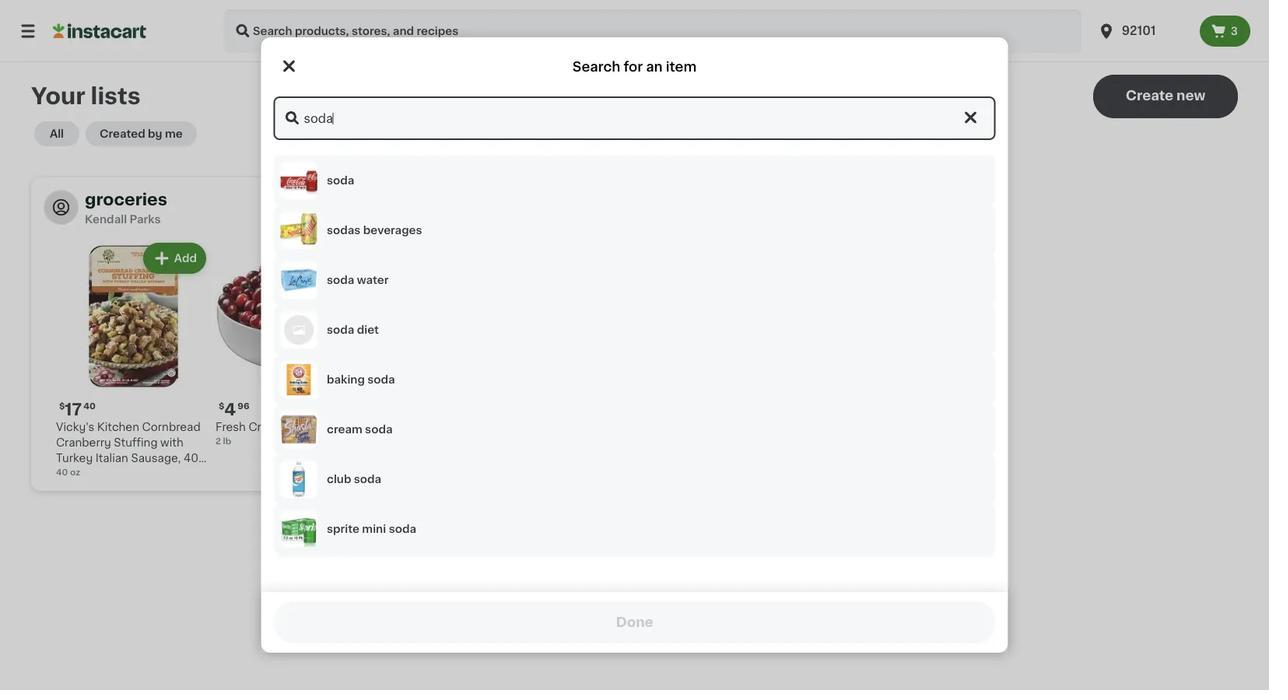 Task type: vqa. For each thing, say whether or not it's contained in the screenshot.
90005
no



Task type: describe. For each thing, give the bounding box(es) containing it.
96
[[238, 402, 249, 411]]

your lists
[[31, 85, 141, 107]]

soda right soda image
[[327, 175, 354, 186]]

cream soda image
[[280, 411, 317, 448]]

create
[[1126, 89, 1174, 102]]

kendall
[[85, 214, 127, 225]]

soda right 'mini'
[[389, 524, 416, 535]]

40 inside $ 17 40
[[83, 402, 96, 411]]

stuffing
[[114, 437, 158, 448]]

baking soda image
[[280, 361, 317, 399]]

beverages
[[363, 225, 422, 236]]

40 oz
[[56, 468, 80, 477]]

none search field inside search for an item dialog
[[274, 97, 996, 140]]

4
[[224, 401, 236, 418]]

diet
[[357, 325, 379, 335]]

mini
[[362, 524, 386, 535]]

lbs
[[328, 422, 344, 433]]

turkey
[[56, 453, 93, 464]]

cream
[[327, 424, 362, 435]]

sprite mini soda
[[327, 524, 416, 535]]

40 inside vicky's kitchen cornbread cranberry stuffing with turkey italian sausage, 40 oz
[[184, 453, 199, 464]]

groceries kendall parks
[[85, 191, 167, 225]]

lb
[[223, 437, 231, 446]]

$ 4 96
[[219, 401, 249, 418]]

3 button
[[1200, 16, 1251, 47]]

instacart logo image
[[53, 22, 146, 40]]

oz inside vicky's kitchen cornbread cranberry stuffing with turkey italian sausage, 40 oz
[[56, 469, 69, 479]]

soda diet link
[[280, 311, 990, 349]]

baking soda link
[[280, 361, 990, 399]]

soda left diet
[[327, 325, 354, 335]]

created by me
[[100, 128, 183, 139]]

17
[[65, 401, 82, 418]]

add
[[174, 253, 197, 264]]

with
[[160, 437, 183, 448]]

soda right baking
[[367, 374, 395, 385]]

by
[[148, 128, 162, 139]]

soda right the club
[[354, 474, 381, 485]]

3
[[1231, 26, 1238, 37]]

search for an item dialog
[[261, 37, 1008, 660]]

soda water
[[327, 275, 388, 286]]

$ 17 40
[[59, 401, 96, 418]]

1 horizontal spatial oz
[[70, 468, 80, 477]]

product group containing 4
[[216, 240, 369, 448]]

lists
[[91, 85, 141, 107]]

Search Vallarta Supermarkets... field
[[274, 97, 996, 140]]

for
[[624, 60, 643, 74]]

water
[[357, 275, 388, 286]]

search for an item
[[573, 60, 697, 74]]

soda diet image
[[280, 311, 317, 349]]



Task type: locate. For each thing, give the bounding box(es) containing it.
1 vertical spatial 40
[[184, 453, 199, 464]]

sprite mini soda link
[[280, 511, 990, 548]]

1 $ from the left
[[59, 402, 65, 411]]

2 vertical spatial 40
[[56, 468, 68, 477]]

soda water image
[[280, 262, 317, 299]]

2 left lbs
[[318, 422, 325, 433]]

$ inside $ 4 96
[[219, 402, 224, 411]]

sausage,
[[131, 453, 181, 464]]

cranberries,
[[249, 422, 316, 433]]

fresh cranberries, 2 lbs 2 lb
[[216, 422, 344, 446]]

$
[[59, 402, 65, 411], [219, 402, 224, 411]]

1 horizontal spatial 2
[[318, 422, 325, 433]]

club soda
[[327, 474, 381, 485]]

me
[[165, 128, 183, 139]]

baking
[[327, 374, 365, 385]]

None search field
[[274, 97, 996, 140]]

2 horizontal spatial 40
[[184, 453, 199, 464]]

soda inside 'link'
[[327, 275, 354, 286]]

soda diet
[[327, 325, 379, 335]]

fresh
[[216, 422, 246, 433]]

soda water link
[[280, 262, 990, 299]]

create new button
[[1094, 75, 1238, 118]]

cornbread
[[142, 422, 201, 433]]

oz
[[70, 468, 80, 477], [56, 469, 69, 479]]

all
[[50, 128, 64, 139]]

sprite
[[327, 524, 359, 535]]

add button
[[145, 244, 205, 272]]

40 right 17
[[83, 402, 96, 411]]

parks
[[130, 214, 161, 225]]

soda
[[327, 175, 354, 186], [327, 275, 354, 286], [327, 325, 354, 335], [367, 374, 395, 385], [365, 424, 392, 435], [354, 474, 381, 485], [389, 524, 416, 535]]

1 horizontal spatial $
[[219, 402, 224, 411]]

created
[[100, 128, 145, 139]]

an
[[646, 60, 663, 74]]

vicky's kitchen cornbread cranberry stuffing with turkey italian sausage, 40 oz
[[56, 422, 201, 479]]

sodas
[[327, 225, 360, 236]]

create new
[[1126, 89, 1206, 102]]

soda left water
[[327, 275, 354, 286]]

your
[[31, 85, 86, 107]]

0 vertical spatial 2
[[318, 422, 325, 433]]

cranberry
[[56, 437, 111, 448]]

2 product group from the left
[[216, 240, 369, 448]]

groceries
[[85, 191, 167, 207]]

product group
[[56, 240, 209, 479], [216, 240, 369, 448]]

sodas beverages link
[[280, 212, 990, 249]]

sprite mini soda image
[[280, 511, 317, 548]]

soda link
[[280, 162, 990, 199]]

0 horizontal spatial oz
[[56, 469, 69, 479]]

$ inside $ 17 40
[[59, 402, 65, 411]]

new
[[1177, 89, 1206, 102]]

vicky's
[[56, 422, 94, 433]]

created by me button
[[86, 121, 197, 146]]

all button
[[34, 121, 79, 146]]

sodas beverages image
[[280, 212, 317, 249]]

40 right sausage,
[[184, 453, 199, 464]]

0 vertical spatial 40
[[83, 402, 96, 411]]

search list box
[[274, 156, 996, 660]]

2
[[318, 422, 325, 433], [216, 437, 221, 446]]

club soda image
[[280, 461, 317, 498]]

2 left lb at the left
[[216, 437, 221, 446]]

club soda link
[[280, 461, 990, 498]]

cream soda link
[[280, 411, 990, 448]]

cream soda
[[327, 424, 392, 435]]

$ up vicky's
[[59, 402, 65, 411]]

40 down turkey
[[56, 468, 68, 477]]

product group containing 17
[[56, 240, 209, 479]]

1 horizontal spatial product group
[[216, 240, 369, 448]]

40
[[83, 402, 96, 411], [184, 453, 199, 464], [56, 468, 68, 477]]

2 $ from the left
[[219, 402, 224, 411]]

$ for 4
[[219, 402, 224, 411]]

1 vertical spatial 2
[[216, 437, 221, 446]]

sodas beverages
[[327, 225, 422, 236]]

$ left "96"
[[219, 402, 224, 411]]

soda image
[[280, 162, 317, 199]]

1 horizontal spatial 40
[[83, 402, 96, 411]]

search
[[573, 60, 621, 74]]

kitchen
[[97, 422, 139, 433]]

club
[[327, 474, 351, 485]]

$ for 17
[[59, 402, 65, 411]]

0 horizontal spatial $
[[59, 402, 65, 411]]

0 horizontal spatial product group
[[56, 240, 209, 479]]

soda right cream
[[365, 424, 392, 435]]

1 product group from the left
[[56, 240, 209, 479]]

italian
[[96, 453, 128, 464]]

0 horizontal spatial 2
[[216, 437, 221, 446]]

0 horizontal spatial 40
[[56, 468, 68, 477]]

baking soda
[[327, 374, 395, 385]]

item
[[666, 60, 697, 74]]



